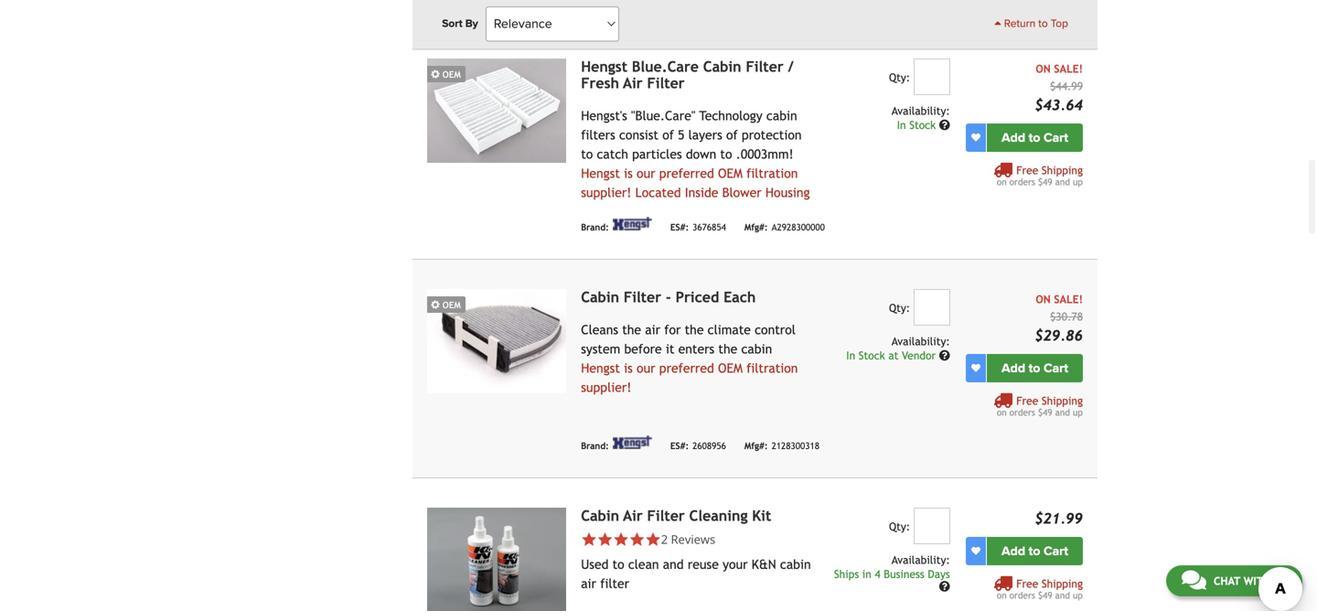 Task type: vqa. For each thing, say whether or not it's contained in the screenshot.
5
yes



Task type: describe. For each thing, give the bounding box(es) containing it.
2 star image from the left
[[629, 531, 645, 547]]

each
[[724, 288, 756, 305]]

3 $49 from the top
[[1038, 590, 1053, 600]]

2 air from the top
[[623, 507, 643, 524]]

preferred inside cleans the air for the climate control system before it enters the cabin hengst is our preferred oem filtration supplier!
[[659, 361, 714, 375]]

/
[[788, 58, 794, 75]]

3 qty: from the top
[[889, 520, 910, 533]]

1 star image from the left
[[581, 531, 597, 547]]

es#3676854 - a2928300000 - hengst blue.care cabin filter / fresh air filter - hengst's "blue.care" technology cabin filters consist of 5 layers of protection to catch particles down to .0003mm! - hengst - mercedes benz image
[[427, 58, 566, 163]]

blue.care
[[632, 58, 699, 75]]

3 cart from the top
[[1044, 543, 1068, 559]]

down
[[686, 147, 716, 161]]

housing
[[766, 185, 810, 200]]

filtration inside cleans the air for the climate control system before it enters the cabin hengst is our preferred oem filtration supplier!
[[747, 361, 798, 375]]

-
[[666, 288, 671, 305]]

in stock at vendor
[[846, 349, 939, 362]]

add to cart for $43.64
[[1002, 130, 1068, 145]]

2 2 reviews link from the left
[[661, 531, 715, 547]]

filtration inside hengst's "blue.care" technology cabin filters consist of 5 layers of protection to catch particles down to .0003mm! hengst is our preferred oem filtration supplier! located inside blower housing
[[747, 166, 798, 180]]

vendor
[[902, 349, 936, 362]]

hengst's
[[581, 108, 627, 123]]

particles
[[632, 147, 682, 161]]

layers
[[688, 127, 722, 142]]

system
[[581, 341, 620, 356]]

3 add to cart button from the top
[[987, 537, 1083, 565]]

question circle image for in stock
[[939, 119, 950, 130]]

sale! for $29.86
[[1054, 292, 1083, 305]]

filter up "blue.care"
[[647, 74, 685, 91]]

filter
[[600, 576, 629, 591]]

free for $43.64
[[1016, 164, 1038, 176]]

inside
[[685, 185, 718, 200]]

sort by
[[442, 17, 478, 30]]

cabin inside used to clean and reuse your k&n cabin air filter
[[780, 557, 811, 571]]

in for cabin filter - priced each
[[846, 349, 855, 362]]

cabin inside hengst's "blue.care" technology cabin filters consist of 5 layers of protection to catch particles down to .0003mm! hengst is our preferred oem filtration supplier! located inside blower housing
[[766, 108, 797, 123]]

free for $29.86
[[1016, 394, 1038, 407]]

add for $29.86
[[1002, 360, 1025, 376]]

caret up image
[[995, 17, 1001, 28]]

$21.99
[[1035, 510, 1083, 527]]

used
[[581, 557, 609, 571]]

2 of from the left
[[726, 127, 738, 142]]

3 on from the top
[[997, 590, 1007, 600]]

is inside hengst's "blue.care" technology cabin filters consist of 5 layers of protection to catch particles down to .0003mm! hengst is our preferred oem filtration supplier! located inside blower housing
[[624, 166, 633, 180]]

technology
[[699, 108, 763, 123]]

kit
[[752, 507, 771, 524]]

cabin inside cleans the air for the climate control system before it enters the cabin hengst is our preferred oem filtration supplier!
[[741, 341, 772, 356]]

filter left the -
[[624, 288, 661, 305]]

2 add to wish list image from the top
[[971, 546, 981, 555]]

qty: for each
[[889, 301, 910, 314]]

cabin inside hengst blue.care cabin filter / fresh air filter
[[703, 58, 742, 75]]

fresh
[[581, 74, 619, 91]]

return to top link
[[995, 16, 1068, 32]]

cabin for cabin filter - priced each
[[581, 288, 619, 305]]

climate
[[708, 322, 751, 337]]

filter up the 2
[[647, 507, 685, 524]]

on sale! $44.99 $43.64
[[1035, 62, 1083, 113]]

comments image
[[1182, 569, 1206, 591]]

hengst inside hengst blue.care cabin filter / fresh air filter
[[581, 58, 628, 75]]

es#2608956 - 2128300318 -  cabin filter - priced each - cleans the air for the climate control system before it enters the cabin - hengst - mercedes benz image
[[427, 289, 566, 393]]

cleans the air for the climate control system before it enters the cabin hengst is our preferred oem filtration supplier!
[[581, 322, 798, 394]]

1 add to wish list image from the top
[[971, 133, 981, 142]]

on for $29.86
[[1036, 292, 1051, 305]]

$49 for $29.86
[[1038, 407, 1053, 417]]

$44.99
[[1050, 79, 1083, 92]]

for
[[664, 322, 681, 337]]

chat with us link
[[1166, 565, 1303, 596]]

hengst blue.care cabin filter / fresh air filter
[[581, 58, 794, 91]]

air inside hengst blue.care cabin filter / fresh air filter
[[623, 74, 643, 91]]

blower
[[722, 185, 762, 200]]

3 availability: from the top
[[892, 553, 950, 566]]

return
[[1004, 17, 1036, 30]]

a2928300000
[[772, 222, 825, 232]]

3 star image from the left
[[645, 531, 661, 547]]

es#: for -
[[670, 440, 689, 451]]

add to cart button for $29.86
[[987, 354, 1083, 382]]

protection
[[742, 127, 802, 142]]

stock for hengst blue.care cabin filter / fresh air filter
[[909, 118, 936, 131]]

1 2 reviews link from the left
[[581, 531, 817, 547]]

$49 for $43.64
[[1038, 176, 1053, 187]]

in
[[862, 567, 872, 580]]

sort
[[442, 17, 463, 30]]

by
[[465, 17, 478, 30]]

hengst inside cleans the air for the climate control system before it enters the cabin hengst is our preferred oem filtration supplier!
[[581, 361, 620, 375]]

supplier! inside hengst's "blue.care" technology cabin filters consist of 5 layers of protection to catch particles down to .0003mm! hengst is our preferred oem filtration supplier! located inside blower housing
[[581, 185, 632, 200]]

es#: 2608956
[[670, 440, 726, 451]]

and down $43.64 on the top
[[1055, 176, 1070, 187]]

add for $43.64
[[1002, 130, 1025, 145]]

it
[[666, 341, 675, 356]]

at
[[889, 349, 899, 362]]

us
[[1274, 574, 1287, 587]]

.0003mm!
[[736, 147, 794, 161]]

to down $43.64 on the top
[[1029, 130, 1040, 145]]

days
[[928, 567, 950, 580]]

business
[[884, 567, 925, 580]]

hengst inside hengst's "blue.care" technology cabin filters consist of 5 layers of protection to catch particles down to .0003mm! hengst is our preferred oem filtration supplier! located inside blower housing
[[581, 166, 620, 180]]

reviews
[[671, 531, 715, 547]]

cleans
[[581, 322, 618, 337]]

return to top
[[1001, 17, 1068, 30]]

2128300318
[[772, 440, 820, 451]]

our inside hengst's "blue.care" technology cabin filters consist of 5 layers of protection to catch particles down to .0003mm! hengst is our preferred oem filtration supplier! located inside blower housing
[[637, 166, 655, 180]]

to down $29.86
[[1029, 360, 1040, 376]]

availability: for $43.64
[[892, 104, 950, 117]]



Task type: locate. For each thing, give the bounding box(es) containing it.
is down before
[[624, 361, 633, 375]]

5
[[678, 127, 685, 142]]

0 vertical spatial brand:
[[581, 222, 609, 232]]

2 is from the top
[[624, 361, 633, 375]]

1 horizontal spatial stock
[[909, 118, 936, 131]]

k&n
[[752, 557, 776, 571]]

add to wish list image
[[971, 133, 981, 142], [971, 546, 981, 555]]

orders for $29.86
[[1010, 407, 1035, 417]]

2 add to cart from the top
[[1002, 360, 1068, 376]]

2
[[661, 531, 668, 547]]

sale! up $30.78
[[1054, 292, 1083, 305]]

0 vertical spatial cabin
[[703, 58, 742, 75]]

cabin filter - priced each
[[581, 288, 756, 305]]

1 vertical spatial shipping
[[1042, 394, 1083, 407]]

0 vertical spatial up
[[1073, 176, 1083, 187]]

1 of from the left
[[662, 127, 674, 142]]

add to cart for $29.86
[[1002, 360, 1068, 376]]

0 vertical spatial es#:
[[670, 222, 689, 232]]

cleaning
[[689, 507, 748, 524]]

3 free from the top
[[1016, 577, 1038, 590]]

air right fresh
[[623, 74, 643, 91]]

qty: up business
[[889, 520, 910, 533]]

enters
[[678, 341, 715, 356]]

oem up blower
[[718, 166, 743, 180]]

hengst's "blue.care" technology cabin filters consist of 5 layers of protection to catch particles down to .0003mm! hengst is our preferred oem filtration supplier! located inside blower housing
[[581, 108, 810, 200]]

1 vertical spatial question circle image
[[939, 581, 950, 592]]

qty: up "in stock"
[[889, 71, 910, 83]]

free shipping on orders $49 and up for $43.64
[[997, 164, 1083, 187]]

1 hengst - corporate logo image from the top
[[613, 217, 652, 230]]

to left top
[[1038, 17, 1048, 30]]

3 add to cart from the top
[[1002, 543, 1068, 559]]

$49 down $29.86
[[1038, 407, 1053, 417]]

before
[[624, 341, 662, 356]]

add to cart button down $29.86
[[987, 354, 1083, 382]]

free shipping on orders $49 and up down the $21.99
[[997, 577, 1083, 600]]

availability: up business
[[892, 553, 950, 566]]

our
[[637, 166, 655, 180], [637, 361, 655, 375]]

3676854
[[693, 222, 726, 232]]

2 on from the top
[[997, 407, 1007, 417]]

0 vertical spatial air
[[645, 322, 661, 337]]

1 vertical spatial is
[[624, 361, 633, 375]]

preferred down enters
[[659, 361, 714, 375]]

0 vertical spatial add
[[1002, 130, 1025, 145]]

cabin for cabin air filter cleaning kit
[[581, 507, 619, 524]]

add to cart down $43.64 on the top
[[1002, 130, 1068, 145]]

free shipping on orders $49 and up for $29.86
[[997, 394, 1083, 417]]

hengst - corporate logo image for blue.care
[[613, 217, 652, 230]]

chat
[[1214, 574, 1240, 587]]

1 vertical spatial es#:
[[670, 440, 689, 451]]

mfg#: for hengst blue.care cabin filter / fresh air filter
[[744, 222, 768, 232]]

es#2863521 - 996000 - cabin air filter cleaning kit - used to clean and reuse your k&n cabin air filter - k&n - audi volkswagen mercedes benz image
[[427, 507, 566, 611]]

1 vertical spatial add to wish list image
[[971, 546, 981, 555]]

0 horizontal spatial star image
[[597, 531, 613, 547]]

$49
[[1038, 176, 1053, 187], [1038, 407, 1053, 417], [1038, 590, 1053, 600]]

2 vertical spatial cart
[[1044, 543, 1068, 559]]

2 reviews
[[661, 531, 715, 547]]

3 orders from the top
[[1010, 590, 1035, 600]]

0 vertical spatial orders
[[1010, 176, 1035, 187]]

and down $29.86
[[1055, 407, 1070, 417]]

ships in 4 business days
[[834, 567, 950, 580]]

of down technology
[[726, 127, 738, 142]]

es#: left 2608956
[[670, 440, 689, 451]]

availability: up "in stock"
[[892, 104, 950, 117]]

cart down $43.64 on the top
[[1044, 130, 1068, 145]]

2 vertical spatial cabin
[[780, 557, 811, 571]]

cart for $43.64
[[1044, 130, 1068, 145]]

cart down $29.86
[[1044, 360, 1068, 376]]

2 vertical spatial orders
[[1010, 590, 1035, 600]]

free down $43.64 on the top
[[1016, 164, 1038, 176]]

2 $49 from the top
[[1038, 407, 1053, 417]]

priced
[[676, 288, 719, 305]]

star image up used
[[597, 531, 613, 547]]

1 supplier! from the top
[[581, 185, 632, 200]]

on for $43.64
[[1036, 62, 1051, 75]]

2 vertical spatial add to cart
[[1002, 543, 1068, 559]]

the down climate
[[718, 341, 738, 356]]

2 shipping from the top
[[1042, 394, 1083, 407]]

supplier!
[[581, 185, 632, 200], [581, 380, 632, 394]]

0 vertical spatial on
[[1036, 62, 1051, 75]]

0 vertical spatial filtration
[[747, 166, 798, 180]]

2 horizontal spatial the
[[718, 341, 738, 356]]

1 our from the top
[[637, 166, 655, 180]]

up down $29.86
[[1073, 407, 1083, 417]]

1 vertical spatial on
[[1036, 292, 1051, 305]]

cabin up used
[[581, 507, 619, 524]]

1 vertical spatial our
[[637, 361, 655, 375]]

0 vertical spatial preferred
[[659, 166, 714, 180]]

consist
[[619, 127, 659, 142]]

supplier! down system
[[581, 380, 632, 394]]

4
[[875, 567, 881, 580]]

1 vertical spatial stock
[[859, 349, 885, 362]]

1 vertical spatial cabin
[[741, 341, 772, 356]]

0 vertical spatial $49
[[1038, 176, 1053, 187]]

catch
[[597, 147, 628, 161]]

0 vertical spatial oem
[[718, 166, 743, 180]]

hengst - corporate logo image left es#: 2608956
[[613, 435, 652, 449]]

0 horizontal spatial star image
[[581, 531, 597, 547]]

cabin down control
[[741, 341, 772, 356]]

2 oem from the top
[[718, 361, 743, 375]]

2 hengst from the top
[[581, 166, 620, 180]]

1 horizontal spatial air
[[645, 322, 661, 337]]

sale! inside on sale! $44.99 $43.64
[[1054, 62, 1083, 75]]

shipping down $43.64 on the top
[[1042, 164, 1083, 176]]

2 hengst - corporate logo image from the top
[[613, 435, 652, 449]]

3 shipping from the top
[[1042, 577, 1083, 590]]

2 vertical spatial up
[[1073, 590, 1083, 600]]

1 vertical spatial up
[[1073, 407, 1083, 417]]

sale! for $43.64
[[1054, 62, 1083, 75]]

brand: for hengst blue.care cabin filter / fresh air filter
[[581, 222, 609, 232]]

0 vertical spatial add to wish list image
[[971, 133, 981, 142]]

star image up the clean
[[629, 531, 645, 547]]

1 $49 from the top
[[1038, 176, 1053, 187]]

free shipping on orders $49 and up down $29.86
[[997, 394, 1083, 417]]

1 add to cart button from the top
[[987, 123, 1083, 152]]

$49 down $43.64 on the top
[[1038, 176, 1053, 187]]

question circle image
[[939, 119, 950, 130], [939, 581, 950, 592]]

filter left /
[[746, 58, 784, 75]]

air left for
[[645, 322, 661, 337]]

hengst down system
[[581, 361, 620, 375]]

hengst
[[581, 58, 628, 75], [581, 166, 620, 180], [581, 361, 620, 375]]

1 vertical spatial brand:
[[581, 440, 609, 451]]

cart down the $21.99
[[1044, 543, 1068, 559]]

2 vertical spatial on
[[997, 590, 1007, 600]]

mfg#: a2928300000
[[744, 222, 825, 232]]

with
[[1244, 574, 1271, 587]]

2 reviews link up the reuse
[[581, 531, 817, 547]]

to up filter
[[612, 557, 624, 571]]

$30.78
[[1050, 310, 1083, 323]]

oem
[[718, 166, 743, 180], [718, 361, 743, 375]]

2 vertical spatial free shipping on orders $49 and up
[[997, 577, 1083, 600]]

2 free from the top
[[1016, 394, 1038, 407]]

1 brand: from the top
[[581, 222, 609, 232]]

1 shipping from the top
[[1042, 164, 1083, 176]]

filtration down control
[[747, 361, 798, 375]]

1 preferred from the top
[[659, 166, 714, 180]]

filter
[[746, 58, 784, 75], [647, 74, 685, 91], [624, 288, 661, 305], [647, 507, 685, 524]]

sale! up "$44.99"
[[1054, 62, 1083, 75]]

1 cart from the top
[[1044, 130, 1068, 145]]

free down $29.86
[[1016, 394, 1038, 407]]

question circle image for ships in 4 business days
[[939, 581, 950, 592]]

up
[[1073, 176, 1083, 187], [1073, 407, 1083, 417], [1073, 590, 1083, 600]]

cabin air filter cleaning kit
[[581, 507, 771, 524]]

1 add to cart from the top
[[1002, 130, 1068, 145]]

stock for cabin filter - priced each
[[859, 349, 885, 362]]

0 vertical spatial cart
[[1044, 130, 1068, 145]]

0 horizontal spatial in
[[846, 349, 855, 362]]

shipping for $29.86
[[1042, 394, 1083, 407]]

0 horizontal spatial stock
[[859, 349, 885, 362]]

1 up from the top
[[1073, 176, 1083, 187]]

your
[[723, 557, 748, 571]]

in stock
[[897, 118, 939, 131]]

the up before
[[622, 322, 641, 337]]

2 star image from the left
[[613, 531, 629, 547]]

on up "$44.99"
[[1036, 62, 1051, 75]]

0 vertical spatial free shipping on orders $49 and up
[[997, 164, 1083, 187]]

up down the $21.99
[[1073, 590, 1083, 600]]

star image
[[597, 531, 613, 547], [629, 531, 645, 547]]

$49 down the $21.99
[[1038, 590, 1053, 600]]

air inside cleans the air for the climate control system before it enters the cabin hengst is our preferred oem filtration supplier!
[[645, 322, 661, 337]]

0 vertical spatial hengst
[[581, 58, 628, 75]]

1 hengst from the top
[[581, 58, 628, 75]]

orders down $43.64 on the top
[[1010, 176, 1035, 187]]

hengst down catch
[[581, 166, 620, 180]]

1 vertical spatial add
[[1002, 360, 1025, 376]]

cabin
[[766, 108, 797, 123], [741, 341, 772, 356], [780, 557, 811, 571]]

up for $29.86
[[1073, 407, 1083, 417]]

add to wish list image
[[971, 363, 981, 373]]

clean
[[628, 557, 659, 571]]

0 horizontal spatial air
[[581, 576, 596, 591]]

1 vertical spatial mfg#:
[[744, 440, 768, 451]]

2 add to cart button from the top
[[987, 354, 1083, 382]]

2 preferred from the top
[[659, 361, 714, 375]]

free shipping on orders $49 and up down $43.64 on the top
[[997, 164, 1083, 187]]

3 free shipping on orders $49 and up from the top
[[997, 577, 1083, 600]]

1 horizontal spatial of
[[726, 127, 738, 142]]

es#: for cabin
[[670, 222, 689, 232]]

brand: for cabin filter - priced each
[[581, 440, 609, 451]]

in for hengst blue.care cabin filter / fresh air filter
[[897, 118, 906, 131]]

1 orders from the top
[[1010, 176, 1035, 187]]

cart
[[1044, 130, 1068, 145], [1044, 360, 1068, 376], [1044, 543, 1068, 559]]

2608956
[[693, 440, 726, 451]]

ships
[[834, 567, 859, 580]]

air inside used to clean and reuse your k&n cabin air filter
[[581, 576, 596, 591]]

to down the $21.99
[[1029, 543, 1040, 559]]

hengst blue.care cabin filter / fresh air filter link
[[581, 58, 794, 91]]

located
[[635, 185, 681, 200]]

on for $29.86
[[997, 407, 1007, 417]]

shipping down the $21.99
[[1042, 577, 1083, 590]]

shipping for $43.64
[[1042, 164, 1083, 176]]

filtration down '.0003mm!'
[[747, 166, 798, 180]]

1 vertical spatial qty:
[[889, 301, 910, 314]]

1 vertical spatial free shipping on orders $49 and up
[[997, 394, 1083, 417]]

1 qty: from the top
[[889, 71, 910, 83]]

to down filters
[[581, 147, 593, 161]]

0 vertical spatial mfg#:
[[744, 222, 768, 232]]

on
[[1036, 62, 1051, 75], [1036, 292, 1051, 305]]

preferred down down
[[659, 166, 714, 180]]

2 add from the top
[[1002, 360, 1025, 376]]

add to cart down $29.86
[[1002, 360, 1068, 376]]

mfg#: left 2128300318
[[744, 440, 768, 451]]

and
[[1055, 176, 1070, 187], [1055, 407, 1070, 417], [663, 557, 684, 571], [1055, 590, 1070, 600]]

top
[[1051, 17, 1068, 30]]

0 vertical spatial supplier!
[[581, 185, 632, 200]]

1 filtration from the top
[[747, 166, 798, 180]]

on sale! $30.78 $29.86
[[1035, 292, 1083, 344]]

1 vertical spatial air
[[623, 507, 643, 524]]

1 free from the top
[[1016, 164, 1038, 176]]

2 vertical spatial add
[[1002, 543, 1025, 559]]

air down used
[[581, 576, 596, 591]]

None number field
[[914, 58, 950, 95], [914, 289, 950, 325], [914, 507, 950, 544], [914, 58, 950, 95], [914, 289, 950, 325], [914, 507, 950, 544]]

shipping
[[1042, 164, 1083, 176], [1042, 394, 1083, 407], [1042, 577, 1083, 590]]

1 vertical spatial oem
[[718, 361, 743, 375]]

of left 5 at the right top of the page
[[662, 127, 674, 142]]

2 availability: from the top
[[892, 335, 950, 347]]

1 vertical spatial add to cart
[[1002, 360, 1068, 376]]

2 orders from the top
[[1010, 407, 1035, 417]]

the up enters
[[685, 322, 704, 337]]

"blue.care"
[[631, 108, 696, 123]]

free down the $21.99
[[1016, 577, 1038, 590]]

availability:
[[892, 104, 950, 117], [892, 335, 950, 347], [892, 553, 950, 566]]

oem inside cleans the air for the climate control system before it enters the cabin hengst is our preferred oem filtration supplier!
[[718, 361, 743, 375]]

1 vertical spatial supplier!
[[581, 380, 632, 394]]

$43.64
[[1035, 96, 1083, 113]]

1 vertical spatial $49
[[1038, 407, 1053, 417]]

2 vertical spatial hengst
[[581, 361, 620, 375]]

1 horizontal spatial in
[[897, 118, 906, 131]]

1 vertical spatial air
[[581, 576, 596, 591]]

1 free shipping on orders $49 and up from the top
[[997, 164, 1083, 187]]

chat with us
[[1214, 574, 1287, 587]]

0 vertical spatial free
[[1016, 164, 1038, 176]]

1 horizontal spatial star image
[[613, 531, 629, 547]]

in
[[897, 118, 906, 131], [846, 349, 855, 362]]

0 vertical spatial qty:
[[889, 71, 910, 83]]

sale!
[[1054, 62, 1083, 75], [1054, 292, 1083, 305]]

up down $43.64 on the top
[[1073, 176, 1083, 187]]

on inside on sale! $44.99 $43.64
[[1036, 62, 1051, 75]]

air
[[623, 74, 643, 91], [623, 507, 643, 524]]

cabin air filter cleaning kit link
[[581, 507, 771, 524]]

to inside used to clean and reuse your k&n cabin air filter
[[612, 557, 624, 571]]

oem inside hengst's "blue.care" technology cabin filters consist of 5 layers of protection to catch particles down to .0003mm! hengst is our preferred oem filtration supplier! located inside blower housing
[[718, 166, 743, 180]]

to right down
[[720, 147, 732, 161]]

2 horizontal spatial star image
[[645, 531, 661, 547]]

is inside cleans the air for the climate control system before it enters the cabin hengst is our preferred oem filtration supplier!
[[624, 361, 633, 375]]

2 vertical spatial $49
[[1038, 590, 1053, 600]]

1 vertical spatial sale!
[[1054, 292, 1083, 305]]

supplier! inside cleans the air for the climate control system before it enters the cabin hengst is our preferred oem filtration supplier!
[[581, 380, 632, 394]]

the
[[622, 322, 641, 337], [685, 322, 704, 337], [718, 341, 738, 356]]

add to cart button for $43.64
[[987, 123, 1083, 152]]

cabin up protection
[[766, 108, 797, 123]]

2 our from the top
[[637, 361, 655, 375]]

hengst - corporate logo image
[[613, 217, 652, 230], [613, 435, 652, 449]]

0 vertical spatial shipping
[[1042, 164, 1083, 176]]

2 vertical spatial add to cart button
[[987, 537, 1083, 565]]

0 vertical spatial air
[[623, 74, 643, 91]]

1 vertical spatial filtration
[[747, 361, 798, 375]]

air up the clean
[[623, 507, 643, 524]]

hengst - corporate logo image down 'located'
[[613, 217, 652, 230]]

mfg#: for cabin filter - priced each
[[744, 440, 768, 451]]

1 es#: from the top
[[670, 222, 689, 232]]

orders
[[1010, 176, 1035, 187], [1010, 407, 1035, 417], [1010, 590, 1035, 600]]

0 horizontal spatial of
[[662, 127, 674, 142]]

supplier! down catch
[[581, 185, 632, 200]]

1 add from the top
[[1002, 130, 1025, 145]]

1 vertical spatial in
[[846, 349, 855, 362]]

filters
[[581, 127, 615, 142]]

cart for $29.86
[[1044, 360, 1068, 376]]

on for $43.64
[[997, 176, 1007, 187]]

sale! inside on sale! $30.78 $29.86
[[1054, 292, 1083, 305]]

used to clean and reuse your k&n cabin air filter
[[581, 557, 811, 591]]

3 hengst from the top
[[581, 361, 620, 375]]

1 vertical spatial availability:
[[892, 335, 950, 347]]

0 vertical spatial in
[[897, 118, 906, 131]]

on up $30.78
[[1036, 292, 1051, 305]]

orders down $29.86
[[1010, 407, 1035, 417]]

reuse
[[688, 557, 719, 571]]

and down the 2
[[663, 557, 684, 571]]

oem down climate
[[718, 361, 743, 375]]

hengst up hengst's
[[581, 58, 628, 75]]

add to cart button
[[987, 123, 1083, 152], [987, 354, 1083, 382], [987, 537, 1083, 565]]

to
[[1038, 17, 1048, 30], [1029, 130, 1040, 145], [581, 147, 593, 161], [720, 147, 732, 161], [1029, 360, 1040, 376], [1029, 543, 1040, 559], [612, 557, 624, 571]]

0 vertical spatial question circle image
[[939, 119, 950, 130]]

1 horizontal spatial the
[[685, 322, 704, 337]]

1 vertical spatial add to cart button
[[987, 354, 1083, 382]]

2 mfg#: from the top
[[744, 440, 768, 451]]

filtration
[[747, 166, 798, 180], [747, 361, 798, 375]]

1 vertical spatial cabin
[[581, 288, 619, 305]]

2 up from the top
[[1073, 407, 1083, 417]]

add to cart down the $21.99
[[1002, 543, 1068, 559]]

1 vertical spatial hengst
[[581, 166, 620, 180]]

add to cart button down $43.64 on the top
[[987, 123, 1083, 152]]

3 add from the top
[[1002, 543, 1025, 559]]

is
[[624, 166, 633, 180], [624, 361, 633, 375]]

1 vertical spatial hengst - corporate logo image
[[613, 435, 652, 449]]

1 mfg#: from the top
[[744, 222, 768, 232]]

2 vertical spatial free
[[1016, 577, 1038, 590]]

free shipping on orders $49 and up
[[997, 164, 1083, 187], [997, 394, 1083, 417], [997, 577, 1083, 600]]

of
[[662, 127, 674, 142], [726, 127, 738, 142]]

preferred inside hengst's "blue.care" technology cabin filters consist of 5 layers of protection to catch particles down to .0003mm! hengst is our preferred oem filtration supplier! located inside blower housing
[[659, 166, 714, 180]]

free
[[1016, 164, 1038, 176], [1016, 394, 1038, 407], [1016, 577, 1038, 590]]

1 sale! from the top
[[1054, 62, 1083, 75]]

0 vertical spatial our
[[637, 166, 655, 180]]

1 vertical spatial orders
[[1010, 407, 1035, 417]]

2 filtration from the top
[[747, 361, 798, 375]]

our inside cleans the air for the climate control system before it enters the cabin hengst is our preferred oem filtration supplier!
[[637, 361, 655, 375]]

orders for $43.64
[[1010, 176, 1035, 187]]

2 free shipping on orders $49 and up from the top
[[997, 394, 1083, 417]]

0 vertical spatial is
[[624, 166, 633, 180]]

0 vertical spatial on
[[997, 176, 1007, 187]]

2 vertical spatial availability:
[[892, 553, 950, 566]]

0 vertical spatial add to cart
[[1002, 130, 1068, 145]]

es#: 3676854
[[670, 222, 726, 232]]

2 sale! from the top
[[1054, 292, 1083, 305]]

2 es#: from the top
[[670, 440, 689, 451]]

1 star image from the left
[[597, 531, 613, 547]]

2 qty: from the top
[[889, 301, 910, 314]]

stock
[[909, 118, 936, 131], [859, 349, 885, 362]]

2 on from the top
[[1036, 292, 1051, 305]]

3 up from the top
[[1073, 590, 1083, 600]]

es#: left "3676854"
[[670, 222, 689, 232]]

1 on from the top
[[1036, 62, 1051, 75]]

0 vertical spatial stock
[[909, 118, 936, 131]]

cabin right k&n
[[780, 557, 811, 571]]

orders down the $21.99
[[1010, 590, 1035, 600]]

shipping down $29.86
[[1042, 394, 1083, 407]]

2 supplier! from the top
[[581, 380, 632, 394]]

our down particles
[[637, 166, 655, 180]]

0 vertical spatial hengst - corporate logo image
[[613, 217, 652, 230]]

brand:
[[581, 222, 609, 232], [581, 440, 609, 451]]

mfg#:
[[744, 222, 768, 232], [744, 440, 768, 451]]

star image
[[581, 531, 597, 547], [613, 531, 629, 547], [645, 531, 661, 547]]

2 brand: from the top
[[581, 440, 609, 451]]

1 vertical spatial free
[[1016, 394, 1038, 407]]

and inside used to clean and reuse your k&n cabin air filter
[[663, 557, 684, 571]]

mfg#: down blower
[[744, 222, 768, 232]]

1 vertical spatial on
[[997, 407, 1007, 417]]

1 availability: from the top
[[892, 104, 950, 117]]

0 vertical spatial add to cart button
[[987, 123, 1083, 152]]

mfg#: 2128300318
[[744, 440, 820, 451]]

1 vertical spatial cart
[[1044, 360, 1068, 376]]

2 question circle image from the top
[[939, 581, 950, 592]]

1 is from the top
[[624, 166, 633, 180]]

is down catch
[[624, 166, 633, 180]]

control
[[755, 322, 796, 337]]

up for $43.64
[[1073, 176, 1083, 187]]

cabin up technology
[[703, 58, 742, 75]]

availability: up vendor
[[892, 335, 950, 347]]

and down the $21.99
[[1055, 590, 1070, 600]]

hengst - corporate logo image for filter
[[613, 435, 652, 449]]

air
[[645, 322, 661, 337], [581, 576, 596, 591]]

0 vertical spatial sale!
[[1054, 62, 1083, 75]]

1 on from the top
[[997, 176, 1007, 187]]

1 vertical spatial preferred
[[659, 361, 714, 375]]

qty: for /
[[889, 71, 910, 83]]

0 vertical spatial availability:
[[892, 104, 950, 117]]

2 cart from the top
[[1044, 360, 1068, 376]]

1 horizontal spatial star image
[[629, 531, 645, 547]]

availability: for $29.86
[[892, 335, 950, 347]]

1 question circle image from the top
[[939, 119, 950, 130]]

2 vertical spatial qty:
[[889, 520, 910, 533]]

2 vertical spatial cabin
[[581, 507, 619, 524]]

cabin up cleans
[[581, 288, 619, 305]]

our down before
[[637, 361, 655, 375]]

0 horizontal spatial the
[[622, 322, 641, 337]]

$29.86
[[1035, 327, 1083, 344]]

2 reviews link down cabin air filter cleaning kit link
[[661, 531, 715, 547]]

add to cart button down the $21.99
[[987, 537, 1083, 565]]

0 vertical spatial cabin
[[766, 108, 797, 123]]

question circle image
[[939, 350, 950, 361]]

qty: up at
[[889, 301, 910, 314]]

1 air from the top
[[623, 74, 643, 91]]

2 vertical spatial shipping
[[1042, 577, 1083, 590]]

cabin filter - priced each link
[[581, 288, 756, 305]]

on inside on sale! $30.78 $29.86
[[1036, 292, 1051, 305]]

1 oem from the top
[[718, 166, 743, 180]]

to inside 'return to top' link
[[1038, 17, 1048, 30]]



